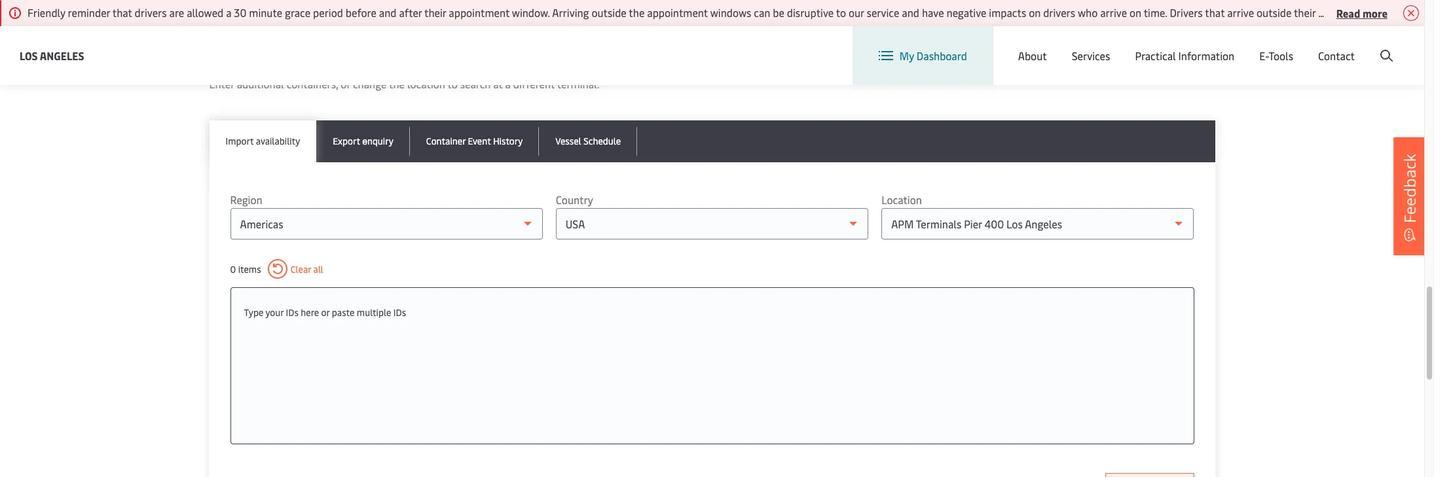 Task type: locate. For each thing, give the bounding box(es) containing it.
a right at
[[505, 77, 511, 91]]

arrive right who
[[1101, 5, 1127, 20]]

availability
[[256, 135, 300, 147]]

1 horizontal spatial and
[[902, 5, 920, 20]]

1 horizontal spatial on
[[1130, 5, 1142, 20]]

0 horizontal spatial their
[[424, 5, 446, 20]]

0 horizontal spatial or
[[321, 307, 330, 319]]

read more button
[[1337, 5, 1388, 21]]

1 horizontal spatial arrive
[[1228, 5, 1254, 20]]

0 horizontal spatial outside
[[592, 5, 627, 20]]

1 vertical spatial location
[[882, 193, 922, 207]]

will
[[1421, 5, 1434, 20]]

1 horizontal spatial or
[[341, 77, 350, 91]]

0 horizontal spatial drivers
[[135, 5, 167, 20]]

items
[[238, 263, 261, 275]]

0 horizontal spatial arrive
[[1101, 5, 1127, 20]]

arrive up menu
[[1228, 5, 1254, 20]]

0 horizontal spatial appointment
[[449, 5, 510, 20]]

2 arrive from the left
[[1228, 5, 1254, 20]]

login
[[1294, 38, 1319, 53]]

los angeles
[[20, 48, 84, 63]]

2 their from the left
[[1294, 5, 1316, 20]]

their up login
[[1294, 5, 1316, 20]]

my
[[900, 48, 914, 63]]

0
[[230, 263, 236, 275]]

0 horizontal spatial and
[[379, 5, 397, 20]]

before
[[346, 5, 377, 20]]

0 horizontal spatial to
[[448, 77, 458, 91]]

window
[[1382, 5, 1418, 20]]

history
[[493, 135, 523, 147]]

import availability
[[226, 135, 300, 147]]

los
[[20, 48, 38, 63]]

drivers left the are
[[135, 5, 167, 20]]

0 horizontal spatial ids
[[286, 307, 299, 319]]

appointment
[[449, 5, 510, 20], [647, 5, 708, 20], [1319, 5, 1379, 20]]

their
[[424, 5, 446, 20], [1294, 5, 1316, 20]]

2 that from the left
[[1205, 5, 1225, 20]]

0 items
[[230, 263, 261, 275]]

0 horizontal spatial on
[[1029, 5, 1041, 20]]

type
[[244, 307, 264, 319]]

1 horizontal spatial their
[[1294, 5, 1316, 20]]

1 appointment from the left
[[449, 5, 510, 20]]

read
[[1337, 6, 1361, 20]]

or left change on the top of the page
[[341, 77, 350, 91]]

friendly
[[28, 5, 65, 20]]

account
[[1361, 38, 1400, 53]]

2 ids from the left
[[394, 307, 406, 319]]

appointment left "window."
[[449, 5, 510, 20]]

different
[[513, 77, 555, 91]]

clear all
[[291, 263, 324, 275]]

arrive
[[1101, 5, 1127, 20], [1228, 5, 1254, 20]]

on right impacts
[[1029, 5, 1041, 20]]

a
[[226, 5, 232, 20], [505, 77, 511, 91]]

region
[[230, 193, 262, 207]]

and left have
[[902, 5, 920, 20]]

1 drivers from the left
[[135, 5, 167, 20]]

drivers left who
[[1044, 5, 1076, 20]]

at
[[493, 77, 503, 91]]

0 horizontal spatial that
[[112, 5, 132, 20]]

export еnquiry button
[[317, 121, 410, 162]]

0 vertical spatial a
[[226, 5, 232, 20]]

all
[[313, 263, 324, 275]]

0 horizontal spatial a
[[226, 5, 232, 20]]

that
[[112, 5, 132, 20], [1205, 5, 1225, 20]]

the
[[629, 5, 645, 20], [389, 77, 405, 91]]

a left 30
[[226, 5, 232, 20]]

1 horizontal spatial outside
[[1257, 5, 1292, 20]]

e-tools
[[1260, 48, 1294, 63]]

their right after
[[424, 5, 446, 20]]

ids right multiple
[[394, 307, 406, 319]]

negative
[[947, 5, 987, 20]]

on left time. at right
[[1130, 5, 1142, 20]]

3 appointment from the left
[[1319, 5, 1379, 20]]

outside right arriving
[[592, 5, 627, 20]]

ids
[[286, 307, 299, 319], [394, 307, 406, 319]]

export
[[333, 135, 360, 147]]

vessel
[[556, 135, 581, 147]]

my dashboard button
[[879, 26, 967, 85]]

2 horizontal spatial appointment
[[1319, 5, 1379, 20]]

30
[[234, 5, 247, 20]]

to left the our
[[836, 5, 846, 20]]

2 drivers from the left
[[1044, 5, 1076, 20]]

1 vertical spatial the
[[389, 77, 405, 91]]

and left after
[[379, 5, 397, 20]]

0 vertical spatial to
[[836, 5, 846, 20]]

close alert image
[[1404, 5, 1419, 21]]

1 horizontal spatial appointment
[[647, 5, 708, 20]]

that right drivers
[[1205, 5, 1225, 20]]

import availability button
[[209, 121, 317, 162]]

that right 'reminder'
[[112, 5, 132, 20]]

period
[[313, 5, 343, 20]]

1 horizontal spatial that
[[1205, 5, 1225, 20]]

container event history button
[[410, 121, 539, 162]]

location
[[1090, 38, 1130, 52], [882, 193, 922, 207]]

ids right your
[[286, 307, 299, 319]]

outside
[[592, 5, 627, 20], [1257, 5, 1292, 20]]

appointment up login / create account on the right top
[[1319, 5, 1379, 20]]

0 vertical spatial the
[[629, 5, 645, 20]]

location
[[407, 77, 445, 91]]

1 horizontal spatial location
[[1090, 38, 1130, 52]]

friendly reminder that drivers are allowed a 30 minute grace period before and after their appointment window. arriving outside the appointment windows can be disruptive to our service and have negative impacts on drivers who arrive on time. drivers that arrive outside their appointment window will
[[28, 5, 1434, 20]]

1 horizontal spatial a
[[505, 77, 511, 91]]

None text field
[[244, 301, 1181, 325]]

my dashboard
[[900, 48, 967, 63]]

outside up e-tools dropdown button
[[1257, 5, 1292, 20]]

windows
[[710, 5, 752, 20]]

1 horizontal spatial drivers
[[1044, 5, 1076, 20]]

1 horizontal spatial ids
[[394, 307, 406, 319]]

your
[[266, 307, 284, 319]]

global menu
[[1172, 38, 1232, 53]]

or
[[341, 77, 350, 91], [321, 307, 330, 319]]

to left search
[[448, 77, 458, 91]]

drivers
[[135, 5, 167, 20], [1044, 5, 1076, 20]]

or right the here
[[321, 307, 330, 319]]

tab list
[[209, 121, 1215, 162]]

to
[[836, 5, 846, 20], [448, 77, 458, 91]]

1 and from the left
[[379, 5, 397, 20]]

about button
[[1018, 26, 1047, 85]]

0 vertical spatial location
[[1090, 38, 1130, 52]]

appointment left windows
[[647, 5, 708, 20]]

switch location
[[1056, 38, 1130, 52]]

1 vertical spatial or
[[321, 307, 330, 319]]

2 on from the left
[[1130, 5, 1142, 20]]

2 and from the left
[[902, 5, 920, 20]]

minute
[[249, 5, 282, 20]]

terminal.
[[557, 77, 600, 91]]

have
[[922, 5, 944, 20]]



Task type: describe. For each thing, give the bounding box(es) containing it.
angeles
[[40, 48, 84, 63]]

vessel schedule
[[556, 135, 621, 147]]

global
[[1172, 38, 1202, 53]]

import
[[226, 135, 254, 147]]

еnquiry
[[362, 135, 393, 147]]

here
[[301, 307, 319, 319]]

enter additional containers, or change the location to search at a different terminal.
[[209, 77, 600, 91]]

disruptive
[[787, 5, 834, 20]]

containers,
[[287, 77, 338, 91]]

additional
[[237, 77, 284, 91]]

can
[[754, 5, 771, 20]]

reminder
[[68, 5, 110, 20]]

container
[[426, 135, 466, 147]]

1 that from the left
[[112, 5, 132, 20]]

0 horizontal spatial location
[[882, 193, 922, 207]]

1 horizontal spatial the
[[629, 5, 645, 20]]

create
[[1329, 38, 1359, 53]]

schedule
[[584, 135, 621, 147]]

country
[[556, 193, 593, 207]]

tab list containing import availability
[[209, 121, 1215, 162]]

impacts
[[989, 5, 1027, 20]]

e-
[[1260, 48, 1269, 63]]

2 outside from the left
[[1257, 5, 1292, 20]]

switch
[[1056, 38, 1087, 52]]

paste
[[332, 307, 355, 319]]

export еnquiry
[[333, 135, 393, 147]]

feedback
[[1399, 153, 1421, 223]]

after
[[399, 5, 422, 20]]

1 on from the left
[[1029, 5, 1041, 20]]

who
[[1078, 5, 1098, 20]]

service
[[867, 5, 900, 20]]

menu
[[1205, 38, 1232, 53]]

about
[[1018, 48, 1047, 63]]

are
[[169, 5, 184, 20]]

0 vertical spatial or
[[341, 77, 350, 91]]

practical
[[1135, 48, 1176, 63]]

arriving
[[552, 5, 589, 20]]

tools
[[1269, 48, 1294, 63]]

1 horizontal spatial to
[[836, 5, 846, 20]]

e-tools button
[[1260, 26, 1294, 85]]

/
[[1322, 38, 1326, 53]]

2 appointment from the left
[[647, 5, 708, 20]]

1 arrive from the left
[[1101, 5, 1127, 20]]

information
[[1179, 48, 1235, 63]]

login / create account
[[1294, 38, 1400, 53]]

type your ids here or paste multiple ids
[[244, 307, 406, 319]]

change
[[353, 77, 387, 91]]

contact
[[1319, 48, 1355, 63]]

1 ids from the left
[[286, 307, 299, 319]]

clear all button
[[268, 259, 324, 279]]

practical information button
[[1135, 26, 1235, 85]]

1 outside from the left
[[592, 5, 627, 20]]

window.
[[512, 5, 550, 20]]

services
[[1072, 48, 1111, 63]]

1 vertical spatial to
[[448, 77, 458, 91]]

1 their from the left
[[424, 5, 446, 20]]

container event history
[[426, 135, 523, 147]]

grace
[[285, 5, 311, 20]]

more
[[1363, 6, 1388, 20]]

1 vertical spatial a
[[505, 77, 511, 91]]

multiple
[[357, 307, 391, 319]]

drivers
[[1170, 5, 1203, 20]]

read more
[[1337, 6, 1388, 20]]

time.
[[1144, 5, 1168, 20]]

dashboard
[[917, 48, 967, 63]]

switch location button
[[1035, 38, 1130, 52]]

event
[[468, 135, 491, 147]]

be
[[773, 5, 785, 20]]

allowed
[[187, 5, 224, 20]]

feedback button
[[1394, 137, 1427, 255]]

contact button
[[1319, 26, 1355, 85]]

0 horizontal spatial the
[[389, 77, 405, 91]]

clear
[[291, 263, 311, 275]]

login / create account link
[[1270, 26, 1400, 65]]

vessel schedule button
[[539, 121, 637, 162]]

practical information
[[1135, 48, 1235, 63]]

global menu button
[[1143, 26, 1245, 65]]

enter
[[209, 77, 234, 91]]

services button
[[1072, 26, 1111, 85]]



Task type: vqa. For each thing, say whether or not it's contained in the screenshot.
on
yes



